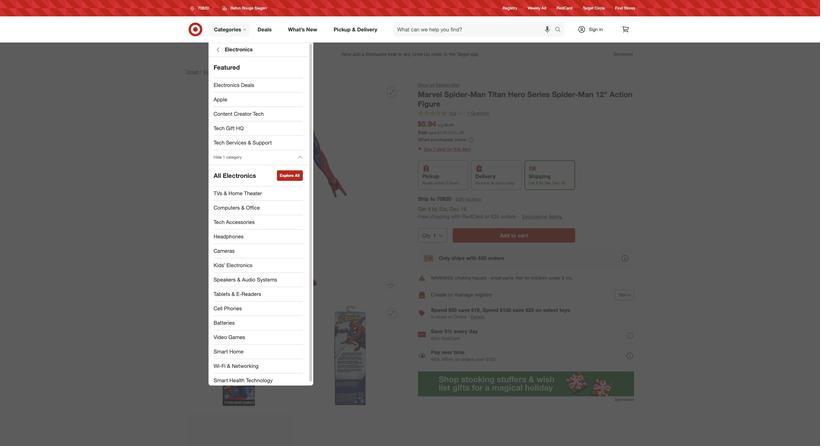 Task type: locate. For each thing, give the bounding box(es) containing it.
$100 inside spend $50 save $10, spend $100 save $25 on select toys in-store or online ∙ details
[[500, 307, 512, 314]]

1 horizontal spatial 16
[[561, 181, 565, 186]]

with right the ships
[[467, 255, 477, 262]]

target for target / toys / action figures & playsets
[[186, 69, 199, 75]]

what's new
[[288, 26, 317, 33]]

1 horizontal spatial target
[[583, 6, 594, 11]]

registry link
[[503, 5, 518, 11]]

redcard right ad
[[557, 6, 573, 11]]

$100
[[500, 307, 512, 314], [486, 357, 496, 362]]

tech inside tech services & support link
[[214, 140, 225, 146]]

pickup up ready
[[422, 173, 439, 180]]

electronics up tvs & home theater at left top
[[223, 172, 256, 180]]

advertisement region
[[181, 47, 640, 62], [418, 372, 634, 397]]

add to cart
[[500, 232, 528, 239]]

cell
[[214, 306, 223, 312]]

0 vertical spatial sat,
[[545, 181, 552, 186]]

0 vertical spatial 16
[[561, 181, 565, 186]]

to right ship at the top
[[431, 196, 436, 202]]

0 horizontal spatial -
[[488, 275, 490, 281]]

home up computers & office
[[229, 190, 243, 197]]

on right $25
[[536, 307, 542, 314]]

0 vertical spatial orders
[[501, 214, 516, 220]]

all up tvs
[[214, 172, 221, 180]]

by up shipping
[[432, 206, 438, 213]]

over down day
[[476, 357, 485, 362]]

2 vertical spatial redcard
[[442, 336, 460, 341]]

0 vertical spatial $100
[[500, 307, 512, 314]]

time
[[454, 349, 465, 356]]

1 vertical spatial by
[[432, 206, 438, 213]]

tech gift hq link
[[208, 122, 308, 136]]

only
[[439, 255, 450, 262]]

store
[[437, 314, 447, 320]]

1 right see
[[433, 146, 436, 152]]

0 horizontal spatial action
[[216, 69, 229, 75]]

see
[[424, 146, 432, 152]]

redcard down 5%
[[442, 336, 460, 341]]

target for target circle
[[583, 6, 594, 11]]

action right toys
[[216, 69, 229, 75]]

/ left toys
[[200, 69, 202, 75]]

0 horizontal spatial $35
[[479, 255, 487, 262]]

0 vertical spatial dec
[[553, 181, 560, 186]]

1.05
[[440, 130, 448, 135]]

0 horizontal spatial sign
[[589, 27, 598, 32]]

get
[[529, 181, 535, 186], [418, 206, 427, 213]]

smart down fi
[[214, 378, 228, 384]]

0 horizontal spatial 70820
[[198, 6, 209, 10]]

cart
[[518, 232, 528, 239]]

or inside spend $50 save $10, spend $100 save $25 on select toys in-store or online ∙ details
[[448, 314, 453, 320]]

0 horizontal spatial for
[[447, 146, 453, 152]]

what's new link
[[283, 22, 326, 37]]

save up online
[[459, 307, 470, 314]]

0 horizontal spatial deals
[[241, 82, 254, 88]]

1 vertical spatial home
[[230, 349, 244, 355]]

0 vertical spatial delivery
[[357, 26, 378, 33]]

1 vertical spatial it
[[428, 206, 431, 213]]

2 horizontal spatial 1
[[467, 111, 470, 116]]

2
[[446, 181, 448, 186]]

1 horizontal spatial -
[[518, 214, 520, 220]]

1 spend from the left
[[431, 307, 447, 314]]

15
[[450, 130, 454, 135]]

1 right hide
[[223, 155, 225, 160]]

16
[[561, 181, 565, 186], [461, 206, 467, 213]]

accessories
[[226, 219, 255, 226]]

159 link
[[418, 110, 463, 118]]

orders
[[501, 214, 516, 220], [488, 255, 505, 262], [461, 357, 475, 362]]

0 vertical spatial with
[[451, 214, 461, 220]]

1 question link
[[464, 110, 490, 117]]

0 horizontal spatial 1
[[223, 155, 225, 160]]

0 vertical spatial sign
[[589, 27, 598, 32]]

deals down action figures & playsets link
[[241, 82, 254, 88]]

online
[[454, 314, 467, 320]]

sign inside button
[[619, 293, 627, 298]]

tech inside "tech gift hq" link
[[214, 125, 225, 132]]

redcard link
[[557, 5, 573, 11]]

ship to 70820
[[418, 196, 452, 202]]

tech down apple link
[[253, 111, 264, 117]]

over up affirm
[[442, 349, 453, 356]]

5%
[[445, 328, 453, 335]]

2 horizontal spatial redcard
[[557, 6, 573, 11]]

home up wi-fi & networking
[[230, 349, 244, 355]]

(
[[449, 130, 450, 135]]

deals down siegen
[[258, 26, 272, 33]]

$35 inside the "get it by sat, dec 16 free shipping with redcard or $35 orders - exclusions apply."
[[491, 214, 500, 220]]

dec inside the "get it by sat, dec 16 free shipping with redcard or $35 orders - exclusions apply."
[[450, 206, 460, 213]]

sign in button
[[615, 290, 634, 301]]

add
[[500, 232, 510, 239]]

1 vertical spatial get
[[418, 206, 427, 213]]

0 horizontal spatial $100
[[486, 357, 496, 362]]

with right shipping
[[451, 214, 461, 220]]

1 horizontal spatial all
[[295, 173, 300, 178]]

1 horizontal spatial get
[[529, 181, 535, 186]]

1 question
[[467, 111, 490, 116]]

manage
[[455, 292, 473, 299]]

1 / from the left
[[200, 69, 202, 75]]

by inside shipping get it by sat, dec 16
[[540, 181, 544, 186]]

70820 left edit on the right top of page
[[437, 196, 452, 202]]

marvel spider-man titan hero series spider-man 12&#34; action figure, 2 of 4 image
[[186, 303, 292, 409]]

man left titan
[[471, 90, 486, 99]]

computers & office link
[[208, 201, 308, 216]]

1 vertical spatial 70820
[[437, 196, 452, 202]]

fi
[[222, 363, 226, 370]]

2 with from the top
[[431, 357, 440, 362]]

for left this
[[447, 146, 453, 152]]

1 vertical spatial $100
[[486, 357, 496, 362]]

deals link
[[252, 22, 280, 37]]

1 horizontal spatial sign in
[[619, 293, 631, 298]]

content creator tech
[[214, 111, 264, 117]]

2 vertical spatial or
[[448, 314, 453, 320]]

0 vertical spatial by
[[540, 181, 544, 186]]

1 inside hide 1 category button
[[223, 155, 225, 160]]

0 vertical spatial 1
[[467, 111, 470, 116]]

orders inside the "get it by sat, dec 16 free shipping with redcard or $35 orders - exclusions apply."
[[501, 214, 516, 220]]

audio
[[242, 277, 256, 283]]

sat, inside the "get it by sat, dec 16 free shipping with redcard or $35 orders - exclusions apply."
[[439, 206, 449, 213]]

0 vertical spatial smart
[[214, 349, 228, 355]]

0 horizontal spatial with
[[451, 214, 461, 220]]

0 horizontal spatial it
[[428, 206, 431, 213]]

spend $50 save $10, spend $100 save $25 on select toys in-store or online ∙ details
[[431, 307, 570, 320]]

tech up hide
[[214, 140, 225, 146]]

16 inside shipping get it by sat, dec 16
[[561, 181, 565, 186]]

delivery
[[357, 26, 378, 33], [476, 173, 496, 180]]

shop
[[418, 82, 429, 88]]

$35
[[491, 214, 500, 220], [479, 255, 487, 262]]

pickup for &
[[334, 26, 351, 33]]

1 horizontal spatial in
[[628, 293, 631, 298]]

get down shipping
[[529, 181, 535, 186]]

pickup & delivery
[[334, 26, 378, 33]]

to inside add to cart button
[[511, 232, 517, 239]]

by inside the "get it by sat, dec 16 free shipping with redcard or $35 orders - exclusions apply."
[[432, 206, 438, 213]]

1 vertical spatial sign
[[619, 293, 627, 298]]

0 horizontal spatial man
[[451, 82, 460, 88]]

weekly ad link
[[528, 5, 547, 11]]

0 horizontal spatial by
[[432, 206, 438, 213]]

1 vertical spatial smart
[[214, 378, 228, 384]]

- left small
[[488, 275, 490, 281]]

1 horizontal spatial $100
[[500, 307, 512, 314]]

1 vertical spatial 16
[[461, 206, 467, 213]]

1 horizontal spatial delivery
[[476, 173, 496, 180]]

1 for see 1 deal for this item
[[433, 146, 436, 152]]

0 vertical spatial deals
[[258, 26, 272, 33]]

0 horizontal spatial sign in
[[589, 27, 603, 32]]

$25
[[526, 307, 534, 314]]

spend up the store
[[431, 307, 447, 314]]

redcard inside the "get it by sat, dec 16 free shipping with redcard or $35 orders - exclusions apply."
[[463, 214, 483, 220]]

$35 up 'hazard'
[[479, 255, 487, 262]]

2 smart from the top
[[214, 378, 228, 384]]

0 vertical spatial action
[[216, 69, 229, 75]]

1 inside see 1 deal for this item link
[[433, 146, 436, 152]]

in inside button
[[628, 293, 631, 298]]

with inside save 5% every day with redcard
[[431, 336, 440, 341]]

tvs & home theater link
[[208, 187, 308, 201]]

action right 12"
[[610, 90, 633, 99]]

1 vertical spatial target
[[186, 69, 199, 75]]

it up 'free'
[[428, 206, 431, 213]]

all right explore
[[295, 173, 300, 178]]

sat, down shipping
[[545, 181, 552, 186]]

1 vertical spatial with
[[431, 357, 440, 362]]

on down time
[[455, 357, 460, 362]]

wi-
[[214, 363, 222, 370]]

target left 'circle' on the top of the page
[[583, 6, 594, 11]]

hide
[[214, 155, 222, 160]]

edit location button
[[456, 196, 482, 203]]

1 horizontal spatial spend
[[483, 307, 499, 314]]

tech left gift
[[214, 125, 225, 132]]

rouge
[[242, 6, 254, 10]]

2 vertical spatial 1
[[223, 155, 225, 160]]

1 horizontal spatial for
[[525, 275, 530, 281]]

redcard inside save 5% every day with redcard
[[442, 336, 460, 341]]

apply.
[[549, 214, 563, 220]]

1 vertical spatial 1
[[433, 146, 436, 152]]

online
[[454, 137, 467, 143]]

to
[[431, 196, 436, 202], [511, 232, 517, 239]]

0 horizontal spatial redcard
[[442, 336, 460, 341]]

marvel spider-man titan hero series spider-man 12&#34; action figure, 1 of 4 image
[[186, 82, 402, 298]]

smart for smart home
[[214, 349, 228, 355]]

details
[[471, 314, 485, 320]]

get up 'free'
[[418, 206, 427, 213]]

what's
[[288, 26, 305, 33]]

tech for tech gift hq
[[214, 125, 225, 132]]

orders up small
[[488, 255, 505, 262]]

office
[[246, 205, 260, 211]]

1 vertical spatial or
[[448, 292, 453, 299]]

create or manage registry
[[431, 292, 493, 299]]

to right 'add'
[[511, 232, 517, 239]]

it down shipping
[[536, 181, 539, 186]]

to for 70820
[[431, 196, 436, 202]]

0 vertical spatial to
[[431, 196, 436, 202]]

0 vertical spatial pickup
[[334, 26, 351, 33]]

0 vertical spatial 70820
[[198, 6, 209, 10]]

1 horizontal spatial $35
[[491, 214, 500, 220]]

- left exclusions
[[518, 214, 520, 220]]

marvel spider-man titan hero series spider-man 12&#34; action figure, 3 of 4 image
[[297, 303, 402, 409]]

registry
[[475, 292, 493, 299]]

1 vertical spatial delivery
[[476, 173, 496, 180]]

1 vertical spatial pickup
[[422, 173, 439, 180]]

1 with from the top
[[431, 336, 440, 341]]

0 vertical spatial target
[[583, 6, 594, 11]]

featured
[[214, 64, 240, 71]]

by down shipping
[[540, 181, 544, 186]]

man left 12"
[[578, 90, 594, 99]]

1 horizontal spatial sign
[[619, 293, 627, 298]]

find stores link
[[616, 5, 636, 11]]

electronics down target / toys / action figures & playsets
[[214, 82, 240, 88]]

0 vertical spatial it
[[536, 181, 539, 186]]

70820
[[198, 6, 209, 10], [437, 196, 452, 202]]

action inside the shop all spider-man marvel spider-man titan hero series spider-man 12" action figure
[[610, 90, 633, 99]]

save 5% every day with redcard
[[431, 328, 478, 341]]

for right not
[[525, 275, 530, 281]]

1 horizontal spatial with
[[467, 255, 477, 262]]

sat, up shipping
[[439, 206, 449, 213]]

orders up 'add'
[[501, 214, 516, 220]]

tech inside tech accessories link
[[214, 219, 225, 226]]

spider- up "159"
[[444, 90, 471, 99]]

)
[[464, 130, 465, 135]]

1 horizontal spatial dec
[[553, 181, 560, 186]]

create
[[431, 292, 447, 299]]

1 horizontal spatial by
[[540, 181, 544, 186]]

0 vertical spatial get
[[529, 181, 535, 186]]

redcard down location
[[463, 214, 483, 220]]

with down pay at the bottom right
[[431, 357, 440, 362]]

save
[[431, 328, 443, 335]]

1 left question
[[467, 111, 470, 116]]

tech for tech accessories
[[214, 219, 225, 226]]

1 smart from the top
[[214, 349, 228, 355]]

1 horizontal spatial over
[[476, 357, 485, 362]]

within
[[435, 181, 445, 186]]

1 vertical spatial sat,
[[439, 206, 449, 213]]

1 vertical spatial to
[[511, 232, 517, 239]]

1 vertical spatial in
[[628, 293, 631, 298]]

sat, inside shipping get it by sat, dec 16
[[545, 181, 552, 186]]

70820 left baton in the left of the page
[[198, 6, 209, 10]]

/
[[200, 69, 202, 75], [213, 69, 215, 75]]

1 horizontal spatial on
[[536, 307, 542, 314]]

spider- right all
[[436, 82, 451, 88]]

tech
[[253, 111, 264, 117], [214, 125, 225, 132], [214, 140, 225, 146], [214, 219, 225, 226]]

hazard
[[473, 275, 487, 281]]

man
[[451, 82, 460, 88], [471, 90, 486, 99], [578, 90, 594, 99]]

1 vertical spatial orders
[[488, 255, 505, 262]]

1 horizontal spatial pickup
[[422, 173, 439, 180]]

when purchased online
[[418, 137, 467, 143]]

1 for hide 1 category
[[223, 155, 225, 160]]

$6.99
[[444, 123, 454, 128]]

smart down video
[[214, 349, 228, 355]]

What can we help you find? suggestions appear below search field
[[394, 22, 557, 37]]

orders inside pay over time with affirm on orders over $100
[[461, 357, 475, 362]]

man right all
[[451, 82, 460, 88]]

tech services & support
[[214, 140, 272, 146]]

0 vertical spatial over
[[442, 349, 453, 356]]

pickup inside pickup ready within 2 hours
[[422, 173, 439, 180]]

0 horizontal spatial sat,
[[439, 206, 449, 213]]

electronics
[[225, 46, 253, 53], [214, 82, 240, 88], [223, 172, 256, 180], [227, 262, 253, 269]]

1 horizontal spatial /
[[213, 69, 215, 75]]

tech down computers
[[214, 219, 225, 226]]

0 vertical spatial on
[[536, 307, 542, 314]]

video
[[214, 334, 227, 341]]

pickup right new
[[334, 26, 351, 33]]

1 horizontal spatial save
[[459, 307, 470, 314]]

spend up details
[[483, 307, 499, 314]]

0 vertical spatial with
[[431, 336, 440, 341]]

1 vertical spatial over
[[476, 357, 485, 362]]

target left toys link
[[186, 69, 199, 75]]

0 horizontal spatial get
[[418, 206, 427, 213]]

categories
[[214, 26, 241, 33]]

1 vertical spatial with
[[467, 255, 477, 262]]

save inside the $5.94 reg $6.99 sale save $ 1.05 ( 15 % off )
[[429, 130, 437, 135]]

target inside target circle link
[[583, 6, 594, 11]]

1 vertical spatial action
[[610, 90, 633, 99]]

get inside shipping get it by sat, dec 16
[[529, 181, 535, 186]]

save left $25
[[513, 307, 524, 314]]

0 vertical spatial $35
[[491, 214, 500, 220]]

$35 up add to cart button
[[491, 214, 500, 220]]

0 horizontal spatial pickup
[[334, 26, 351, 33]]

on inside pay over time with affirm on orders over $100
[[455, 357, 460, 362]]

1 horizontal spatial it
[[536, 181, 539, 186]]

redcard
[[557, 6, 573, 11], [463, 214, 483, 220], [442, 336, 460, 341]]

with inside pay over time with affirm on orders over $100
[[431, 357, 440, 362]]

/ right toys
[[213, 69, 215, 75]]

figure
[[418, 99, 441, 108]]

target
[[583, 6, 594, 11], [186, 69, 199, 75]]

orders down time
[[461, 357, 475, 362]]

- inside the "get it by sat, dec 16 free shipping with redcard or $35 orders - exclusions apply."
[[518, 214, 520, 220]]

delivery inside the delivery as soon as 3pm today
[[476, 173, 496, 180]]

with down save
[[431, 336, 440, 341]]

save left the $
[[429, 130, 437, 135]]



Task type: describe. For each thing, give the bounding box(es) containing it.
deal
[[437, 146, 446, 152]]

hero
[[508, 90, 526, 99]]

readers
[[242, 291, 261, 298]]

question
[[471, 111, 490, 116]]

or inside the "get it by sat, dec 16 free shipping with redcard or $35 orders - exclusions apply."
[[485, 214, 490, 220]]

baton
[[231, 6, 241, 10]]

health
[[230, 378, 245, 384]]

search button
[[552, 22, 568, 38]]

support
[[253, 140, 272, 146]]

phones
[[224, 306, 242, 312]]

headphones link
[[208, 230, 308, 244]]

explore all link
[[277, 171, 303, 181]]

marvel
[[418, 90, 442, 99]]

explore
[[280, 173, 294, 178]]

item
[[462, 146, 471, 152]]

$
[[438, 130, 440, 135]]

1 vertical spatial for
[[525, 275, 530, 281]]

series
[[528, 90, 550, 99]]

smart home link
[[208, 345, 308, 360]]

1 vertical spatial deals
[[241, 82, 254, 88]]

networking
[[232, 363, 259, 370]]

add to cart button
[[453, 229, 575, 243]]

159
[[449, 111, 457, 116]]

2 horizontal spatial man
[[578, 90, 594, 99]]

get it by sat, dec 16 free shipping with redcard or $35 orders - exclusions apply.
[[418, 206, 563, 220]]

1 horizontal spatial deals
[[258, 26, 272, 33]]

wi-fi & networking
[[214, 363, 259, 370]]

yrs.
[[566, 275, 573, 281]]

$35 inside button
[[479, 255, 487, 262]]

tablets & e-readers link
[[208, 288, 308, 302]]

new
[[306, 26, 317, 33]]

pay
[[431, 349, 440, 356]]

headphones
[[214, 234, 244, 240]]

video games
[[214, 334, 245, 341]]

batteries link
[[208, 316, 308, 331]]

2 horizontal spatial save
[[513, 307, 524, 314]]

parts.
[[503, 275, 515, 281]]

it inside the "get it by sat, dec 16 free shipping with redcard or $35 orders - exclusions apply."
[[428, 206, 431, 213]]

explore all
[[280, 173, 300, 178]]

pickup for ready
[[422, 173, 439, 180]]

content creator tech link
[[208, 107, 308, 122]]

tech accessories link
[[208, 216, 308, 230]]

with inside button
[[467, 255, 477, 262]]

action figures & playsets link
[[216, 69, 268, 75]]

tablets
[[214, 291, 230, 298]]

0 horizontal spatial delivery
[[357, 26, 378, 33]]

cell phones
[[214, 306, 242, 312]]

electronics up featured
[[225, 46, 253, 53]]

0 horizontal spatial over
[[442, 349, 453, 356]]

creator
[[234, 111, 252, 117]]

stores
[[624, 6, 636, 11]]

all electronics
[[214, 172, 256, 180]]

$100 inside pay over time with affirm on orders over $100
[[486, 357, 496, 362]]

dec inside shipping get it by sat, dec 16
[[553, 181, 560, 186]]

playsets
[[251, 69, 268, 75]]

spider- right 'series' at the top right
[[552, 90, 578, 99]]

find stores
[[616, 6, 636, 11]]

to for cart
[[511, 232, 517, 239]]

toys link
[[203, 69, 212, 75]]

70820 inside dropdown button
[[198, 6, 209, 10]]

0 vertical spatial home
[[229, 190, 243, 197]]

target circle link
[[583, 5, 605, 11]]

details button
[[471, 314, 485, 321]]

2 / from the left
[[213, 69, 215, 75]]

not
[[516, 275, 523, 281]]

1 horizontal spatial 70820
[[437, 196, 452, 202]]

purchased
[[431, 137, 453, 143]]

content
[[214, 111, 233, 117]]

tech inside content creator tech link
[[253, 111, 264, 117]]

video games link
[[208, 331, 308, 345]]

spend $50 save $10, spend $100 save $25 on select toys link
[[431, 307, 570, 314]]

only ships with $35 orders button
[[418, 248, 634, 269]]

it inside shipping get it by sat, dec 16
[[536, 181, 539, 186]]

sponsored
[[615, 398, 634, 403]]

select
[[543, 307, 558, 314]]

target / toys / action figures & playsets
[[186, 69, 268, 75]]

see 1 deal for this item
[[424, 146, 471, 152]]

services
[[226, 140, 247, 146]]

smart for smart health technology
[[214, 378, 228, 384]]

tech for tech services & support
[[214, 140, 225, 146]]

on inside spend $50 save $10, spend $100 save $25 on select toys in-store or online ∙ details
[[536, 307, 542, 314]]

figures
[[231, 69, 246, 75]]

when
[[418, 137, 430, 143]]

baton rouge siegen
[[231, 6, 267, 10]]

tvs
[[214, 190, 222, 197]]

shipping
[[430, 214, 450, 220]]

kids'
[[214, 262, 225, 269]]

weekly
[[528, 6, 541, 11]]

pickup ready within 2 hours
[[422, 173, 459, 186]]

image gallery element
[[186, 82, 402, 447]]

category
[[226, 155, 242, 160]]

0 vertical spatial for
[[447, 146, 453, 152]]

search
[[552, 27, 568, 33]]

with inside the "get it by sat, dec 16 free shipping with redcard or $35 orders - exclusions apply."
[[451, 214, 461, 220]]

affirm
[[442, 357, 454, 362]]

in-
[[431, 314, 437, 320]]

sale
[[418, 130, 428, 135]]

today
[[505, 181, 515, 186]]

1 inside 1 question link
[[467, 111, 470, 116]]

0 horizontal spatial in
[[600, 27, 603, 32]]

tech gift hq
[[214, 125, 244, 132]]

0 horizontal spatial all
[[214, 172, 221, 180]]

speakers & audio systems
[[214, 277, 277, 283]]

$5.94
[[418, 119, 436, 129]]

get inside the "get it by sat, dec 16 free shipping with redcard or $35 orders - exclusions apply."
[[418, 206, 427, 213]]

0 vertical spatial advertisement region
[[181, 47, 640, 62]]

0 vertical spatial sign in
[[589, 27, 603, 32]]

computers
[[214, 205, 240, 211]]

free
[[418, 214, 429, 220]]

1 vertical spatial advertisement region
[[418, 372, 634, 397]]

delivery as soon as 3pm today
[[476, 173, 515, 186]]

exclusions apply. link
[[522, 214, 563, 220]]

70820 button
[[186, 2, 216, 14]]

2 spend from the left
[[483, 307, 499, 314]]

cameras link
[[208, 244, 308, 259]]

$5.94 reg $6.99 sale save $ 1.05 ( 15 % off )
[[418, 119, 465, 135]]

this
[[454, 146, 461, 152]]

warning:
[[431, 275, 454, 281]]

1 horizontal spatial man
[[471, 90, 486, 99]]

16 inside the "get it by sat, dec 16 free shipping with redcard or $35 orders - exclusions apply."
[[461, 206, 467, 213]]

electronics deals
[[214, 82, 254, 88]]

children
[[531, 275, 548, 281]]

orders inside only ships with $35 orders button
[[488, 255, 505, 262]]

sign in inside button
[[619, 293, 631, 298]]

electronics up speakers & audio systems
[[227, 262, 253, 269]]



Task type: vqa. For each thing, say whether or not it's contained in the screenshot.
Check within dialog
no



